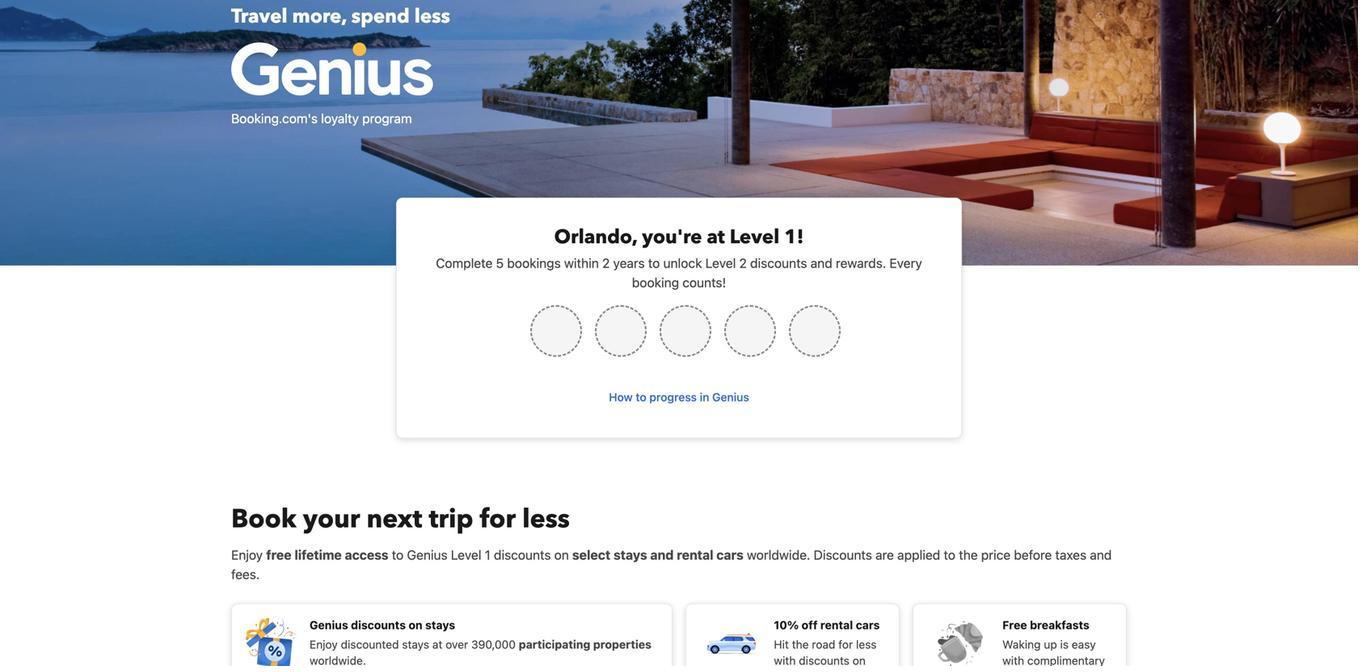 Task type: vqa. For each thing, say whether or not it's contained in the screenshot.
the for price
yes



Task type: describe. For each thing, give the bounding box(es) containing it.
0 vertical spatial less
[[415, 3, 450, 30]]

easy
[[1072, 638, 1096, 651]]

0 vertical spatial stays
[[614, 547, 647, 563]]

0 vertical spatial level
[[730, 224, 780, 251]]

orlando,
[[554, 224, 637, 251]]

discounts inside 10% off rental cars hit the road for less with discounts o
[[799, 654, 850, 666]]

cars inside 10% off rental cars hit the road for less with discounts o
[[856, 619, 880, 632]]

over
[[446, 638, 468, 651]]

the for road
[[792, 638, 809, 651]]

loyalty
[[321, 111, 359, 126]]

worldwide. discounts are applied to the price before taxes and fees.
[[231, 547, 1112, 582]]

genius discounts on stays enjoy discounted stays at over 390,000 participating properties
[[310, 619, 652, 651]]

properties
[[593, 638, 652, 651]]

worldwide.
[[747, 547, 811, 563]]

free
[[266, 547, 292, 563]]

0 vertical spatial cars
[[717, 547, 744, 563]]

to inside the how to progress in genius link
[[636, 390, 647, 404]]

before
[[1014, 547, 1052, 563]]

within
[[564, 255, 599, 271]]

your
[[303, 502, 360, 537]]

how
[[609, 390, 633, 404]]

with inside 10% off rental cars hit the road for less with discounts o
[[774, 654, 796, 666]]

390,000
[[471, 638, 516, 651]]

the for price
[[959, 547, 978, 563]]

up
[[1044, 638, 1057, 651]]

and inside the worldwide. discounts are applied to the price before taxes and fees.
[[1090, 547, 1112, 563]]

complete
[[436, 255, 493, 271]]

to right the 'access'
[[392, 547, 404, 563]]

how to progress in genius
[[609, 390, 749, 404]]

waking
[[1003, 638, 1041, 651]]

on inside genius discounts on stays enjoy discounted stays at over 390,000 participating properties
[[409, 619, 423, 632]]

book your next trip for less image
[[245, 617, 297, 666]]

every
[[890, 255, 922, 271]]

taxes
[[1056, 547, 1087, 563]]

booking.com's
[[231, 111, 318, 126]]

with inside free breakfasts waking up is easy with complimentar
[[1003, 654, 1025, 666]]

price
[[981, 547, 1011, 563]]

to inside orlando, you're at level 1! complete 5 bookings within 2 years to unlock level 2 discounts and rewards. every booking counts!
[[648, 255, 660, 271]]

enjoy inside genius discounts on stays enjoy discounted stays at over 390,000 participating properties
[[310, 638, 338, 651]]

book your next trip for less
[[231, 502, 570, 537]]

travel
[[231, 3, 288, 30]]

road
[[812, 638, 836, 651]]

0 vertical spatial enjoy
[[231, 547, 263, 563]]

0 horizontal spatial rental
[[677, 547, 714, 563]]

breakfasts
[[1030, 619, 1090, 632]]

how to progress in genius link
[[603, 383, 756, 412]]

discounted
[[341, 638, 399, 651]]

unlock
[[663, 255, 702, 271]]

bookings
[[507, 255, 561, 271]]

free breakfasts image
[[934, 617, 986, 666]]

10%
[[774, 619, 799, 632]]

5
[[496, 255, 504, 271]]

rental inside 10% off rental cars hit the road for less with discounts o
[[821, 619, 853, 632]]

access
[[345, 547, 389, 563]]



Task type: locate. For each thing, give the bounding box(es) containing it.
to inside the worldwide. discounts are applied to the price before taxes and fees.
[[944, 547, 956, 563]]

for
[[480, 502, 516, 537], [839, 638, 853, 651]]

next
[[367, 502, 422, 537]]

discounts
[[750, 255, 807, 271], [494, 547, 551, 563], [351, 619, 406, 632], [799, 654, 850, 666]]

1 horizontal spatial less
[[522, 502, 570, 537]]

with down hit
[[774, 654, 796, 666]]

for up 1
[[480, 502, 516, 537]]

stays left over
[[402, 638, 429, 651]]

0 horizontal spatial less
[[415, 3, 450, 30]]

and right "taxes"
[[1090, 547, 1112, 563]]

applied
[[898, 547, 941, 563]]

stays
[[614, 547, 647, 563], [425, 619, 455, 632], [402, 638, 429, 651]]

orlando, you're at level 1! complete 5 bookings within 2 years to unlock level 2 discounts and rewards. every booking counts!
[[436, 224, 922, 290]]

and inside orlando, you're at level 1! complete 5 bookings within 2 years to unlock level 2 discounts and rewards. every booking counts!
[[811, 255, 833, 271]]

10% off rental cars image
[[706, 617, 758, 666]]

cars right off
[[856, 619, 880, 632]]

0 horizontal spatial cars
[[717, 547, 744, 563]]

book
[[231, 502, 297, 537]]

1 horizontal spatial with
[[1003, 654, 1025, 666]]

for right road
[[839, 638, 853, 651]]

1 vertical spatial rental
[[821, 619, 853, 632]]

2 vertical spatial less
[[856, 638, 877, 651]]

and right select
[[650, 547, 674, 563]]

is
[[1060, 638, 1069, 651]]

discounts
[[814, 547, 872, 563]]

participating
[[519, 638, 591, 651]]

you're
[[642, 224, 702, 251]]

counts!
[[683, 275, 726, 290]]

0 vertical spatial the
[[959, 547, 978, 563]]

to right applied
[[944, 547, 956, 563]]

enjoy left discounted
[[310, 638, 338, 651]]

less right road
[[856, 638, 877, 651]]

1 vertical spatial the
[[792, 638, 809, 651]]

cars
[[717, 547, 744, 563], [856, 619, 880, 632]]

0 horizontal spatial enjoy
[[231, 547, 263, 563]]

2 vertical spatial level
[[451, 547, 482, 563]]

2 horizontal spatial genius
[[712, 390, 749, 404]]

for inside 10% off rental cars hit the road for less with discounts o
[[839, 638, 853, 651]]

discounts right 1
[[494, 547, 551, 563]]

the inside 10% off rental cars hit the road for less with discounts o
[[792, 638, 809, 651]]

program
[[362, 111, 412, 126]]

the left price
[[959, 547, 978, 563]]

at
[[707, 224, 725, 251], [432, 638, 443, 651]]

2 2 from the left
[[739, 255, 747, 271]]

level up counts!
[[706, 255, 736, 271]]

1 horizontal spatial on
[[554, 547, 569, 563]]

genius right the in
[[712, 390, 749, 404]]

1 horizontal spatial cars
[[856, 619, 880, 632]]

free breakfasts waking up is easy with complimentar
[[1003, 619, 1105, 666]]

discounts down road
[[799, 654, 850, 666]]

genius inside genius discounts on stays enjoy discounted stays at over 390,000 participating properties
[[310, 619, 348, 632]]

0 vertical spatial at
[[707, 224, 725, 251]]

10% off rental cars hit the road for less with discounts o
[[774, 619, 880, 666]]

1 vertical spatial for
[[839, 638, 853, 651]]

on
[[554, 547, 569, 563], [409, 619, 423, 632]]

discounts up discounted
[[351, 619, 406, 632]]

genius
[[712, 390, 749, 404], [407, 547, 448, 563], [310, 619, 348, 632]]

booking.com's loyalty program
[[231, 111, 412, 126]]

2 vertical spatial genius
[[310, 619, 348, 632]]

less up enjoy free lifetime access to genius level 1 discounts on select stays and rental cars
[[522, 502, 570, 537]]

select
[[572, 547, 611, 563]]

years
[[613, 255, 645, 271]]

stays up over
[[425, 619, 455, 632]]

fees.
[[231, 567, 260, 582]]

in
[[700, 390, 709, 404]]

1 horizontal spatial at
[[707, 224, 725, 251]]

travel more, spend less
[[231, 3, 450, 30]]

2 horizontal spatial less
[[856, 638, 877, 651]]

less inside 10% off rental cars hit the road for less with discounts o
[[856, 638, 877, 651]]

to up booking
[[648, 255, 660, 271]]

genius down trip at the bottom left of the page
[[407, 547, 448, 563]]

2 right unlock
[[739, 255, 747, 271]]

0 horizontal spatial for
[[480, 502, 516, 537]]

0 vertical spatial for
[[480, 502, 516, 537]]

to
[[648, 255, 660, 271], [636, 390, 647, 404], [392, 547, 404, 563], [944, 547, 956, 563]]

0 horizontal spatial at
[[432, 638, 443, 651]]

spend
[[352, 3, 410, 30]]

1 2 from the left
[[602, 255, 610, 271]]

and
[[811, 255, 833, 271], [650, 547, 674, 563], [1090, 547, 1112, 563]]

1 vertical spatial level
[[706, 255, 736, 271]]

the right hit
[[792, 638, 809, 651]]

2
[[602, 255, 610, 271], [739, 255, 747, 271]]

0 horizontal spatial 2
[[602, 255, 610, 271]]

at right you're
[[707, 224, 725, 251]]

and left rewards.
[[811, 255, 833, 271]]

1 horizontal spatial the
[[959, 547, 978, 563]]

0 horizontal spatial and
[[650, 547, 674, 563]]

0 vertical spatial rental
[[677, 547, 714, 563]]

1 vertical spatial stays
[[425, 619, 455, 632]]

progress
[[650, 390, 697, 404]]

level left '1!'
[[730, 224, 780, 251]]

0 vertical spatial genius
[[712, 390, 749, 404]]

level
[[730, 224, 780, 251], [706, 255, 736, 271], [451, 547, 482, 563]]

2 vertical spatial stays
[[402, 638, 429, 651]]

1 horizontal spatial enjoy
[[310, 638, 338, 651]]

rewards.
[[836, 255, 886, 271]]

with down waking
[[1003, 654, 1025, 666]]

enjoy up fees.
[[231, 547, 263, 563]]

less
[[415, 3, 450, 30], [522, 502, 570, 537], [856, 638, 877, 651]]

0 horizontal spatial the
[[792, 638, 809, 651]]

off
[[802, 619, 818, 632]]

the
[[959, 547, 978, 563], [792, 638, 809, 651]]

1 with from the left
[[774, 654, 796, 666]]

cars left worldwide.
[[717, 547, 744, 563]]

1 vertical spatial at
[[432, 638, 443, 651]]

1 horizontal spatial genius
[[407, 547, 448, 563]]

free
[[1003, 619, 1027, 632]]

at inside orlando, you're at level 1! complete 5 bookings within 2 years to unlock level 2 discounts and rewards. every booking counts!
[[707, 224, 725, 251]]

2 left years
[[602, 255, 610, 271]]

the inside the worldwide. discounts are applied to the price before taxes and fees.
[[959, 547, 978, 563]]

0 horizontal spatial with
[[774, 654, 796, 666]]

1 vertical spatial on
[[409, 619, 423, 632]]

1 horizontal spatial and
[[811, 255, 833, 271]]

1 vertical spatial cars
[[856, 619, 880, 632]]

trip
[[429, 502, 473, 537]]

hit
[[774, 638, 789, 651]]

enjoy
[[231, 547, 263, 563], [310, 638, 338, 651]]

discounts down '1!'
[[750, 255, 807, 271]]

1 vertical spatial genius
[[407, 547, 448, 563]]

stays right select
[[614, 547, 647, 563]]

to right how
[[636, 390, 647, 404]]

are
[[876, 547, 894, 563]]

less right spend
[[415, 3, 450, 30]]

discounts inside orlando, you're at level 1! complete 5 bookings within 2 years to unlock level 2 discounts and rewards. every booking counts!
[[750, 255, 807, 271]]

0 horizontal spatial genius
[[310, 619, 348, 632]]

lifetime
[[295, 547, 342, 563]]

genius image
[[231, 42, 433, 96], [231, 42, 433, 96]]

at inside genius discounts on stays enjoy discounted stays at over 390,000 participating properties
[[432, 638, 443, 651]]

with
[[774, 654, 796, 666], [1003, 654, 1025, 666]]

1 vertical spatial less
[[522, 502, 570, 537]]

1 vertical spatial enjoy
[[310, 638, 338, 651]]

more,
[[292, 3, 347, 30]]

0 horizontal spatial on
[[409, 619, 423, 632]]

enjoy free lifetime access to genius level 1 discounts on select stays and rental cars
[[231, 547, 744, 563]]

discounts inside genius discounts on stays enjoy discounted stays at over 390,000 participating properties
[[351, 619, 406, 632]]

2 horizontal spatial and
[[1090, 547, 1112, 563]]

1
[[485, 547, 491, 563]]

level left 1
[[451, 547, 482, 563]]

genius up discounted
[[310, 619, 348, 632]]

booking
[[632, 275, 679, 290]]

1!
[[785, 224, 804, 251]]

at left over
[[432, 638, 443, 651]]

1 horizontal spatial for
[[839, 638, 853, 651]]

2 with from the left
[[1003, 654, 1025, 666]]

1 horizontal spatial rental
[[821, 619, 853, 632]]

0 vertical spatial on
[[554, 547, 569, 563]]

rental
[[677, 547, 714, 563], [821, 619, 853, 632]]

1 horizontal spatial 2
[[739, 255, 747, 271]]



